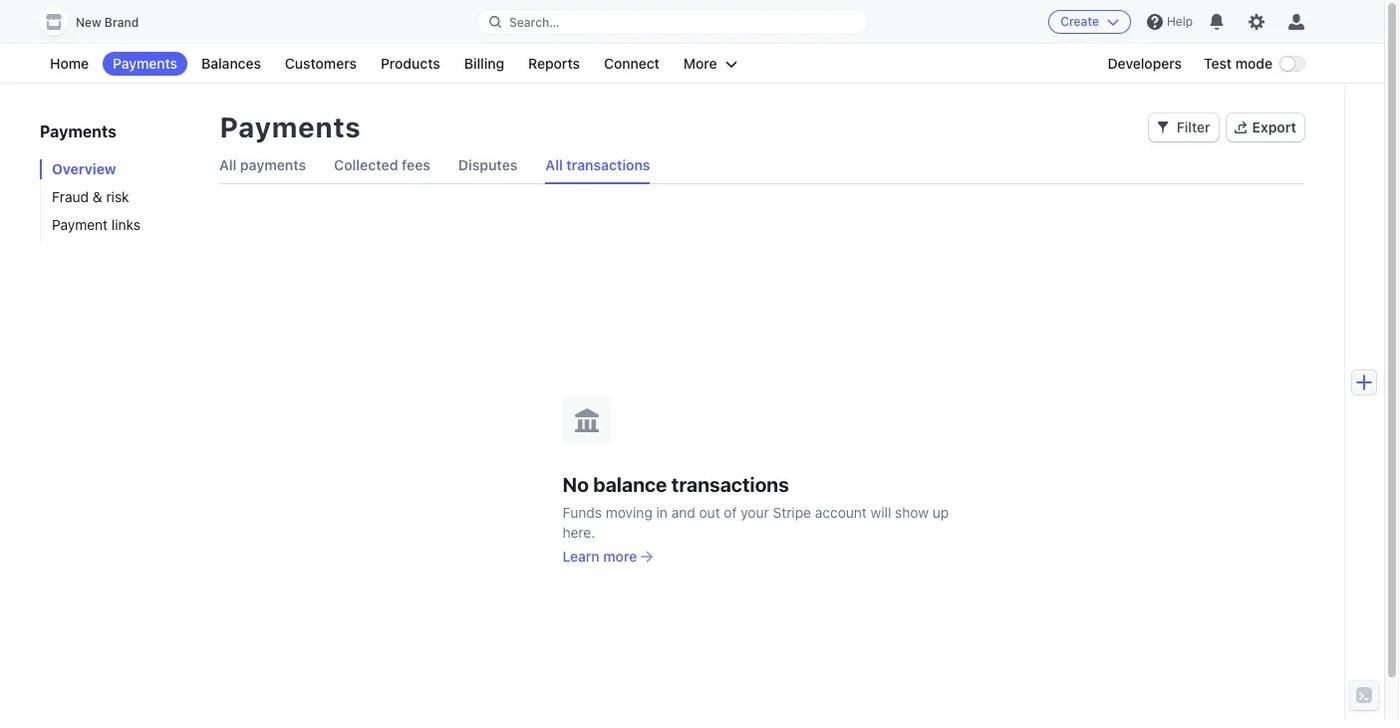 Task type: describe. For each thing, give the bounding box(es) containing it.
collected fees link
[[334, 148, 431, 183]]

balance
[[594, 473, 667, 496]]

your
[[741, 504, 769, 521]]

0 horizontal spatial transactions
[[567, 157, 651, 173]]

payments down brand on the top left of the page
[[113, 55, 178, 72]]

svg image
[[1157, 122, 1169, 134]]

billing link
[[454, 52, 514, 76]]

no
[[563, 473, 589, 496]]

home link
[[40, 52, 99, 76]]

fraud & risk link
[[40, 187, 199, 207]]

Search… text field
[[478, 9, 867, 34]]

brand
[[105, 15, 139, 30]]

show
[[895, 504, 929, 521]]

new brand button
[[40, 8, 159, 36]]

create
[[1061, 14, 1100, 29]]

home
[[50, 55, 89, 72]]

all for all payments
[[219, 157, 237, 173]]

billing
[[464, 55, 505, 72]]

all payments link
[[219, 148, 306, 183]]

new brand
[[76, 15, 139, 30]]

overview
[[52, 161, 116, 177]]

here.
[[563, 524, 595, 541]]

learn
[[563, 548, 600, 565]]

no balance transactions
[[563, 473, 789, 496]]

tab list containing all payments
[[219, 148, 1305, 184]]

more
[[684, 55, 718, 72]]

developers link
[[1098, 52, 1192, 76]]

customers
[[285, 55, 357, 72]]

help button
[[1139, 6, 1201, 38]]

funds moving in and out of your stripe account will show up here.
[[563, 504, 949, 541]]

of
[[724, 504, 737, 521]]

moving
[[606, 504, 653, 521]]

create button
[[1049, 10, 1131, 34]]

more
[[604, 548, 637, 565]]

filter button
[[1149, 114, 1219, 142]]

connect link
[[594, 52, 670, 76]]

collected fees
[[334, 157, 431, 173]]

export button
[[1227, 114, 1305, 142]]

more button
[[674, 52, 747, 76]]

learn more
[[563, 548, 637, 565]]



Task type: locate. For each thing, give the bounding box(es) containing it.
reports
[[528, 55, 580, 72]]

account
[[815, 504, 867, 521]]

and
[[672, 504, 696, 521]]

developers
[[1108, 55, 1182, 72]]

search…
[[509, 14, 560, 29]]

mode
[[1236, 55, 1273, 72]]

2 all from the left
[[546, 157, 563, 173]]

in
[[657, 504, 668, 521]]

fraud
[[52, 188, 89, 205]]

Search… search field
[[478, 9, 867, 34]]

disputes
[[459, 157, 518, 173]]

payments up overview on the left of the page
[[40, 123, 117, 141]]

links
[[111, 216, 141, 233]]

payments
[[240, 157, 306, 173]]

all
[[219, 157, 237, 173], [546, 157, 563, 173]]

transactions
[[567, 157, 651, 173], [672, 473, 789, 496]]

customers link
[[275, 52, 367, 76]]

0 horizontal spatial all
[[219, 157, 237, 173]]

all transactions link
[[546, 148, 651, 183]]

reports link
[[518, 52, 590, 76]]

all right disputes
[[546, 157, 563, 173]]

risk
[[106, 188, 129, 205]]

tab list
[[219, 148, 1305, 184]]

overview link
[[40, 160, 199, 179]]

out
[[699, 504, 720, 521]]

1 vertical spatial transactions
[[672, 473, 789, 496]]

filter
[[1177, 119, 1211, 136]]

1 horizontal spatial all
[[546, 157, 563, 173]]

all inside all transactions link
[[546, 157, 563, 173]]

new
[[76, 15, 101, 30]]

1 all from the left
[[219, 157, 237, 173]]

payments
[[113, 55, 178, 72], [219, 111, 361, 144], [40, 123, 117, 141]]

all inside all payments link
[[219, 157, 237, 173]]

balances
[[201, 55, 261, 72]]

all left payments
[[219, 157, 237, 173]]

test
[[1204, 55, 1232, 72]]

products link
[[371, 52, 450, 76]]

up
[[933, 504, 949, 521]]

all payments
[[219, 157, 306, 173]]

learn more link
[[563, 547, 653, 567]]

payments up payments
[[219, 111, 361, 144]]

all for all transactions
[[546, 157, 563, 173]]

products
[[381, 55, 440, 72]]

collected
[[334, 157, 398, 173]]

&
[[93, 188, 102, 205]]

export
[[1253, 119, 1297, 136]]

test mode
[[1204, 55, 1273, 72]]

all transactions
[[546, 157, 651, 173]]

fees
[[402, 157, 431, 173]]

help
[[1167, 14, 1193, 29]]

balances link
[[192, 52, 271, 76]]

connect
[[604, 55, 660, 72]]

will
[[871, 504, 892, 521]]

payments link
[[103, 52, 188, 76]]

stripe
[[773, 504, 812, 521]]

payment links
[[52, 216, 141, 233]]

disputes link
[[459, 148, 518, 183]]

0 vertical spatial transactions
[[567, 157, 651, 173]]

funds
[[563, 504, 602, 521]]

payment
[[52, 216, 108, 233]]

fraud & risk
[[52, 188, 129, 205]]

1 horizontal spatial transactions
[[672, 473, 789, 496]]

payment links link
[[40, 215, 199, 235]]



Task type: vqa. For each thing, say whether or not it's contained in the screenshot.
Create
yes



